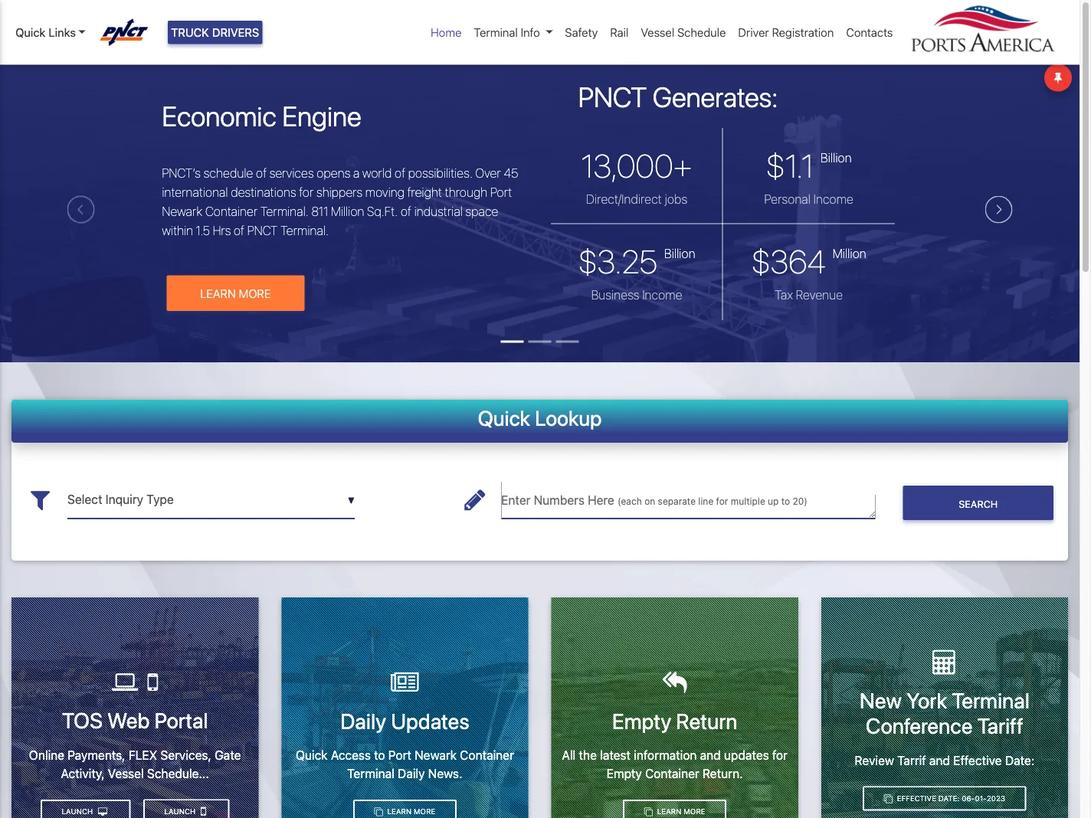 Task type: describe. For each thing, give the bounding box(es) containing it.
million inside pnct's schedule of services opens a world of possibilities.                                 over 45 international destinations for shippers moving freight through port newark container terminal.                                 811 million sq.ft. of industrial space within 1.5 hrs of pnct terminal.
[[331, 204, 364, 219]]

tos
[[62, 708, 103, 734]]

for inside all the latest information and updates for empty container return.
[[773, 748, 788, 763]]

here
[[588, 493, 615, 508]]

online
[[29, 748, 64, 763]]

pnct generates:
[[578, 80, 778, 113]]

revenue
[[796, 288, 843, 302]]

811
[[312, 204, 328, 219]]

enter
[[501, 493, 531, 508]]

0 vertical spatial date:
[[1005, 754, 1035, 768]]

of right the hrs
[[234, 223, 244, 238]]

quick for quick access to port newark container terminal daily news.
[[296, 748, 328, 763]]

mobile image
[[201, 806, 206, 818]]

empty inside all the latest information and updates for empty container return.
[[607, 767, 642, 781]]

return.
[[703, 767, 743, 781]]

learn more button
[[167, 275, 305, 311]]

on
[[645, 496, 656, 507]]

billion for $1.1
[[821, 150, 852, 165]]

tax revenue
[[775, 288, 843, 302]]

industrial
[[414, 204, 463, 219]]

york
[[907, 688, 948, 713]]

review tarrif and effective date:
[[855, 754, 1035, 768]]

launch for desktop image
[[62, 808, 95, 816]]

shippers
[[316, 185, 363, 200]]

$1.1 billion
[[766, 146, 852, 184]]

pnct's schedule of services opens a world of possibilities.                                 over 45 international destinations for shippers moving freight through port newark container terminal.                                 811 million sq.ft. of industrial space within 1.5 hrs of pnct terminal.
[[162, 166, 518, 238]]

world
[[362, 166, 392, 180]]

quick access to port newark container terminal daily news.
[[296, 748, 514, 781]]

international
[[162, 185, 228, 200]]

welcome to port newmark container terminal image
[[0, 56, 1091, 449]]

the
[[579, 748, 597, 763]]

activity,
[[61, 767, 105, 781]]

date: inside effective date: 06-01-2023 link
[[939, 794, 960, 803]]

to inside quick access to port newark container terminal daily news.
[[374, 748, 385, 763]]

new
[[860, 688, 902, 713]]

$1.1
[[766, 146, 814, 184]]

for inside enter numbers here (each on separate line for multiple up to 20)
[[716, 496, 728, 507]]

of up destinations
[[256, 166, 267, 180]]

learn for daily
[[387, 808, 412, 816]]

moving
[[365, 185, 405, 200]]

and inside all the latest information and updates for empty container return.
[[700, 748, 721, 763]]

quick for quick lookup
[[478, 406, 530, 430]]

freight
[[407, 185, 442, 200]]

safety link
[[559, 18, 604, 47]]

01-
[[975, 794, 987, 803]]

0 vertical spatial daily
[[340, 708, 386, 734]]

to inside enter numbers here (each on separate line for multiple up to 20)
[[782, 496, 790, 507]]

tax
[[775, 288, 793, 302]]

learn more for daily updates
[[385, 808, 436, 816]]

return
[[676, 708, 738, 734]]

effective date: 06-01-2023 link
[[863, 787, 1027, 811]]

registration
[[772, 26, 834, 39]]

2023
[[987, 794, 1006, 803]]

learn more link for return
[[623, 800, 727, 819]]

0 vertical spatial vessel
[[641, 26, 675, 39]]

tarrif
[[898, 754, 926, 768]]

terminal info link
[[468, 18, 559, 47]]

quick links link
[[15, 24, 86, 41]]

1.5
[[196, 223, 210, 238]]

economic
[[162, 100, 276, 132]]

online payments, flex services, gate activity, vessel schedule...
[[29, 748, 241, 781]]

1 vertical spatial terminal.
[[281, 223, 329, 238]]

million inside $364 million
[[833, 246, 867, 261]]

space
[[466, 204, 499, 219]]

portal
[[155, 708, 208, 734]]

search button
[[903, 486, 1054, 521]]

direct/indirect
[[586, 192, 662, 206]]

business
[[591, 288, 640, 302]]

launch for mobile image
[[164, 807, 198, 816]]

2 launch link from the left
[[40, 800, 131, 819]]

desktop image
[[98, 808, 107, 816]]

clone image for new york terminal conference tariff
[[884, 795, 893, 803]]

$364 million
[[752, 242, 867, 280]]

06-
[[962, 794, 975, 803]]

learn more inside button
[[200, 287, 271, 300]]

(each
[[618, 496, 642, 507]]

web
[[107, 708, 150, 734]]

new york terminal conference tariff
[[860, 688, 1030, 739]]

all the latest information and updates for empty container return.
[[562, 748, 788, 781]]

sq.ft.
[[367, 204, 398, 219]]

vessel schedule link
[[635, 18, 732, 47]]

terminal inside quick access to port newark container terminal daily news.
[[347, 767, 395, 781]]

container inside all the latest information and updates for empty container return.
[[645, 767, 700, 781]]

vessel schedule
[[641, 26, 726, 39]]

services
[[270, 166, 314, 180]]

effective date: 06-01-2023
[[895, 794, 1006, 803]]

45
[[504, 166, 518, 180]]

income for $1.1
[[814, 192, 854, 206]]

all
[[562, 748, 576, 763]]

home
[[431, 26, 462, 39]]

contacts
[[846, 26, 893, 39]]

within
[[162, 223, 193, 238]]

20)
[[793, 496, 808, 507]]

truck
[[171, 26, 209, 39]]

updates
[[391, 708, 470, 734]]



Task type: locate. For each thing, give the bounding box(es) containing it.
information
[[634, 748, 697, 763]]

and right tarrif
[[930, 754, 950, 768]]

multiple
[[731, 496, 766, 507]]

income down $1.1 billion
[[814, 192, 854, 206]]

learn down the hrs
[[200, 287, 236, 300]]

2 horizontal spatial learn more
[[655, 808, 706, 816]]

0 horizontal spatial effective
[[897, 794, 937, 803]]

quick left "access"
[[296, 748, 328, 763]]

daily left news.
[[398, 767, 425, 781]]

terminal inside new york terminal conference tariff
[[952, 688, 1030, 713]]

0 horizontal spatial container
[[205, 204, 258, 219]]

effective up 01-
[[954, 754, 1002, 768]]

learn more down quick access to port newark container terminal daily news.
[[385, 808, 436, 816]]

access
[[331, 748, 371, 763]]

0 horizontal spatial billion
[[664, 246, 696, 261]]

truck drivers link
[[168, 21, 262, 44]]

rail
[[610, 26, 629, 39]]

learn more right clone image
[[655, 808, 706, 816]]

for up 811
[[299, 185, 314, 200]]

container inside pnct's schedule of services opens a world of possibilities.                                 over 45 international destinations for shippers moving freight through port newark container terminal.                                 811 million sq.ft. of industrial space within 1.5 hrs of pnct terminal.
[[205, 204, 258, 219]]

container down information
[[645, 767, 700, 781]]

1 launch link from the left
[[143, 800, 230, 819]]

0 horizontal spatial and
[[700, 748, 721, 763]]

terminal info
[[474, 26, 540, 39]]

launch link down activity,
[[40, 800, 131, 819]]

0 vertical spatial terminal.
[[260, 204, 309, 219]]

0 vertical spatial quick
[[15, 26, 46, 39]]

2 horizontal spatial for
[[773, 748, 788, 763]]

1 horizontal spatial port
[[490, 185, 512, 200]]

$3.25
[[578, 242, 658, 280]]

None text field
[[501, 482, 876, 519]]

1 launch from the left
[[164, 807, 198, 816]]

1 vertical spatial for
[[716, 496, 728, 507]]

0 horizontal spatial port
[[388, 748, 412, 763]]

1 horizontal spatial more
[[414, 808, 436, 816]]

numbers
[[534, 493, 585, 508]]

2 horizontal spatial terminal
[[952, 688, 1030, 713]]

1 horizontal spatial quick
[[296, 748, 328, 763]]

container inside quick access to port newark container terminal daily news.
[[460, 748, 514, 763]]

container up the hrs
[[205, 204, 258, 219]]

quick for quick links
[[15, 26, 46, 39]]

learn more link for updates
[[353, 800, 457, 819]]

economic engine
[[162, 100, 362, 132]]

billion for $3.25
[[664, 246, 696, 261]]

launch link down schedule...
[[143, 800, 230, 819]]

enter numbers here (each on separate line for multiple up to 20)
[[501, 493, 808, 508]]

1 horizontal spatial to
[[782, 496, 790, 507]]

0 horizontal spatial quick
[[15, 26, 46, 39]]

drivers
[[212, 26, 259, 39]]

2 launch from the left
[[62, 808, 95, 816]]

quick inside quick links link
[[15, 26, 46, 39]]

1 horizontal spatial effective
[[954, 754, 1002, 768]]

0 horizontal spatial vessel
[[108, 767, 144, 781]]

1 horizontal spatial clone image
[[884, 795, 893, 803]]

0 vertical spatial clone image
[[884, 795, 893, 803]]

0 horizontal spatial to
[[374, 748, 385, 763]]

empty down latest
[[607, 767, 642, 781]]

updates
[[724, 748, 769, 763]]

container up news.
[[460, 748, 514, 763]]

clone image for daily updates
[[374, 808, 383, 816]]

port down daily updates
[[388, 748, 412, 763]]

1 vertical spatial empty
[[607, 767, 642, 781]]

empty up information
[[612, 708, 672, 734]]

of
[[256, 166, 267, 180], [395, 166, 405, 180], [401, 204, 412, 219], [234, 223, 244, 238]]

0 vertical spatial newark
[[162, 204, 203, 219]]

income for $3.25
[[643, 288, 683, 302]]

gate
[[215, 748, 241, 763]]

and up the return.
[[700, 748, 721, 763]]

billion inside $1.1 billion
[[821, 150, 852, 165]]

driver
[[738, 26, 769, 39]]

driver registration
[[738, 26, 834, 39]]

0 horizontal spatial learn more link
[[353, 800, 457, 819]]

destinations
[[231, 185, 296, 200]]

billion inside the $3.25 billion
[[664, 246, 696, 261]]

business income
[[591, 288, 683, 302]]

daily
[[340, 708, 386, 734], [398, 767, 425, 781]]

1 horizontal spatial learn more
[[385, 808, 436, 816]]

1 vertical spatial effective
[[897, 794, 937, 803]]

flex
[[129, 748, 157, 763]]

safety
[[565, 26, 598, 39]]

1 horizontal spatial learn more link
[[623, 800, 727, 819]]

1 vertical spatial newark
[[415, 748, 457, 763]]

terminal inside terminal info link
[[474, 26, 518, 39]]

vessel inside online payments, flex services, gate activity, vessel schedule...
[[108, 767, 144, 781]]

0 vertical spatial to
[[782, 496, 790, 507]]

13,000+ direct/indirect jobs
[[581, 146, 693, 206]]

billion
[[821, 150, 852, 165], [664, 246, 696, 261]]

million up revenue
[[833, 246, 867, 261]]

line
[[699, 496, 714, 507]]

1 horizontal spatial million
[[833, 246, 867, 261]]

more for daily updates
[[414, 808, 436, 816]]

0 horizontal spatial launch
[[62, 808, 95, 816]]

1 horizontal spatial terminal
[[474, 26, 518, 39]]

quick inside quick access to port newark container terminal daily news.
[[296, 748, 328, 763]]

learn more link down all the latest information and updates for empty container return.
[[623, 800, 727, 819]]

1 horizontal spatial pnct
[[578, 80, 647, 113]]

through
[[445, 185, 488, 200]]

terminal up tariff
[[952, 688, 1030, 713]]

0 vertical spatial for
[[299, 185, 314, 200]]

possibilities.
[[408, 166, 473, 180]]

learn more link down quick access to port newark container terminal daily news.
[[353, 800, 457, 819]]

1 vertical spatial billion
[[664, 246, 696, 261]]

to right "access"
[[374, 748, 385, 763]]

jobs
[[665, 192, 688, 206]]

1 horizontal spatial container
[[460, 748, 514, 763]]

2 horizontal spatial learn
[[657, 808, 682, 816]]

pnct
[[578, 80, 647, 113], [247, 223, 278, 238]]

launch left desktop image
[[62, 808, 95, 816]]

0 horizontal spatial daily
[[340, 708, 386, 734]]

contacts link
[[840, 18, 899, 47]]

0 vertical spatial empty
[[612, 708, 672, 734]]

1 vertical spatial million
[[833, 246, 867, 261]]

port down 45
[[490, 185, 512, 200]]

0 horizontal spatial terminal
[[347, 767, 395, 781]]

terminal. down 811
[[281, 223, 329, 238]]

0 horizontal spatial newark
[[162, 204, 203, 219]]

container
[[205, 204, 258, 219], [460, 748, 514, 763], [645, 767, 700, 781]]

0 horizontal spatial income
[[643, 288, 683, 302]]

vessel right rail
[[641, 26, 675, 39]]

tos web portal
[[62, 708, 208, 734]]

terminal.
[[260, 204, 309, 219], [281, 223, 329, 238]]

learn for empty
[[657, 808, 682, 816]]

1 vertical spatial date:
[[939, 794, 960, 803]]

schedule...
[[147, 767, 209, 781]]

0 horizontal spatial date:
[[939, 794, 960, 803]]

date: left 06-
[[939, 794, 960, 803]]

0 horizontal spatial clone image
[[374, 808, 383, 816]]

0 horizontal spatial more
[[239, 287, 271, 300]]

0 horizontal spatial learn
[[200, 287, 236, 300]]

1 horizontal spatial daily
[[398, 767, 425, 781]]

1 learn more link from the left
[[353, 800, 457, 819]]

2 horizontal spatial container
[[645, 767, 700, 781]]

terminal left info
[[474, 26, 518, 39]]

vessel down the flex
[[108, 767, 144, 781]]

1 vertical spatial income
[[643, 288, 683, 302]]

2 vertical spatial terminal
[[347, 767, 395, 781]]

review
[[855, 754, 894, 768]]

pnct down rail link
[[578, 80, 647, 113]]

0 horizontal spatial pnct
[[247, 223, 278, 238]]

personal income
[[764, 192, 854, 206]]

clone image
[[644, 808, 653, 816]]

learn inside learn more button
[[200, 287, 236, 300]]

1 vertical spatial terminal
[[952, 688, 1030, 713]]

effective down tarrif
[[897, 794, 937, 803]]

terminal down "access"
[[347, 767, 395, 781]]

hrs
[[213, 223, 231, 238]]

newark up news.
[[415, 748, 457, 763]]

1 horizontal spatial launch link
[[143, 800, 230, 819]]

0 vertical spatial billion
[[821, 150, 852, 165]]

clone image down review
[[884, 795, 893, 803]]

1 vertical spatial container
[[460, 748, 514, 763]]

schedule
[[204, 166, 253, 180]]

for right the updates
[[773, 748, 788, 763]]

2 horizontal spatial more
[[684, 808, 706, 816]]

terminal
[[474, 26, 518, 39], [952, 688, 1030, 713], [347, 767, 395, 781]]

1 horizontal spatial newark
[[415, 748, 457, 763]]

1 horizontal spatial billion
[[821, 150, 852, 165]]

launch
[[164, 807, 198, 816], [62, 808, 95, 816]]

quick lookup
[[478, 406, 602, 430]]

▼
[[348, 495, 355, 506]]

a
[[353, 166, 360, 180]]

2 learn more link from the left
[[623, 800, 727, 819]]

1 vertical spatial quick
[[478, 406, 530, 430]]

learn more down the hrs
[[200, 287, 271, 300]]

2 horizontal spatial quick
[[478, 406, 530, 430]]

launch left mobile image
[[164, 807, 198, 816]]

0 vertical spatial effective
[[954, 754, 1002, 768]]

1 vertical spatial clone image
[[374, 808, 383, 816]]

income down the $3.25 billion
[[643, 288, 683, 302]]

0 vertical spatial million
[[331, 204, 364, 219]]

2 vertical spatial quick
[[296, 748, 328, 763]]

for right line
[[716, 496, 728, 507]]

clone image
[[884, 795, 893, 803], [374, 808, 383, 816]]

1 horizontal spatial income
[[814, 192, 854, 206]]

date:
[[1005, 754, 1035, 768], [939, 794, 960, 803]]

opens
[[317, 166, 350, 180]]

0 horizontal spatial launch link
[[40, 800, 131, 819]]

quick left lookup
[[478, 406, 530, 430]]

1 vertical spatial daily
[[398, 767, 425, 781]]

of right world
[[395, 166, 405, 180]]

learn right clone image
[[657, 808, 682, 816]]

0 horizontal spatial for
[[299, 185, 314, 200]]

million down shippers
[[331, 204, 364, 219]]

personal
[[764, 192, 811, 206]]

effective
[[954, 754, 1002, 768], [897, 794, 937, 803]]

latest
[[600, 748, 631, 763]]

port inside pnct's schedule of services opens a world of possibilities.                                 over 45 international destinations for shippers moving freight through port newark container terminal.                                 811 million sq.ft. of industrial space within 1.5 hrs of pnct terminal.
[[490, 185, 512, 200]]

for inside pnct's schedule of services opens a world of possibilities.                                 over 45 international destinations for shippers moving freight through port newark container terminal.                                 811 million sq.ft. of industrial space within 1.5 hrs of pnct terminal.
[[299, 185, 314, 200]]

13,000+
[[581, 146, 693, 184]]

quick left links
[[15, 26, 46, 39]]

$364
[[752, 242, 826, 280]]

newark inside quick access to port newark container terminal daily news.
[[415, 748, 457, 763]]

daily up "access"
[[340, 708, 386, 734]]

1 horizontal spatial launch
[[164, 807, 198, 816]]

over
[[476, 166, 501, 180]]

date: down tariff
[[1005, 754, 1035, 768]]

up
[[768, 496, 779, 507]]

more for empty return
[[684, 808, 706, 816]]

newark
[[162, 204, 203, 219], [415, 748, 457, 763]]

billion down jobs on the top of page
[[664, 246, 696, 261]]

clone image inside effective date: 06-01-2023 link
[[884, 795, 893, 803]]

billion right $1.1
[[821, 150, 852, 165]]

quick links
[[15, 26, 76, 39]]

pnct down destinations
[[247, 223, 278, 238]]

1 horizontal spatial for
[[716, 496, 728, 507]]

learn down quick access to port newark container terminal daily news.
[[387, 808, 412, 816]]

learn more for empty return
[[655, 808, 706, 816]]

clone image down quick access to port newark container terminal daily news.
[[374, 808, 383, 816]]

0 vertical spatial port
[[490, 185, 512, 200]]

income
[[814, 192, 854, 206], [643, 288, 683, 302]]

0 vertical spatial pnct
[[578, 80, 647, 113]]

None text field
[[67, 482, 355, 519]]

separate
[[658, 496, 696, 507]]

1 horizontal spatial vessel
[[641, 26, 675, 39]]

2 vertical spatial container
[[645, 767, 700, 781]]

learn more link
[[353, 800, 457, 819], [623, 800, 727, 819]]

0 vertical spatial container
[[205, 204, 258, 219]]

1 horizontal spatial and
[[930, 754, 950, 768]]

1 horizontal spatial learn
[[387, 808, 412, 816]]

empty return
[[612, 708, 738, 734]]

schedule
[[678, 26, 726, 39]]

0 vertical spatial income
[[814, 192, 854, 206]]

payments,
[[68, 748, 125, 763]]

newark up within
[[162, 204, 203, 219]]

newark inside pnct's schedule of services opens a world of possibilities.                                 over 45 international destinations for shippers moving freight through port newark container terminal.                                 811 million sq.ft. of industrial space within 1.5 hrs of pnct terminal.
[[162, 204, 203, 219]]

generates:
[[653, 80, 778, 113]]

0 vertical spatial terminal
[[474, 26, 518, 39]]

home link
[[425, 18, 468, 47]]

1 vertical spatial pnct
[[247, 223, 278, 238]]

more
[[239, 287, 271, 300], [414, 808, 436, 816], [684, 808, 706, 816]]

$3.25 billion
[[578, 242, 696, 280]]

truck drivers
[[171, 26, 259, 39]]

1 vertical spatial port
[[388, 748, 412, 763]]

rail link
[[604, 18, 635, 47]]

daily inside quick access to port newark container terminal daily news.
[[398, 767, 425, 781]]

terminal. down destinations
[[260, 204, 309, 219]]

tariff
[[978, 714, 1024, 739]]

0 horizontal spatial million
[[331, 204, 364, 219]]

of right sq.ft.
[[401, 204, 412, 219]]

more inside learn more button
[[239, 287, 271, 300]]

1 vertical spatial to
[[374, 748, 385, 763]]

daily updates
[[340, 708, 470, 734]]

0 horizontal spatial learn more
[[200, 287, 271, 300]]

1 horizontal spatial date:
[[1005, 754, 1035, 768]]

to right up
[[782, 496, 790, 507]]

1 vertical spatial vessel
[[108, 767, 144, 781]]

port inside quick access to port newark container terminal daily news.
[[388, 748, 412, 763]]

2 vertical spatial for
[[773, 748, 788, 763]]

empty
[[612, 708, 672, 734], [607, 767, 642, 781]]

driver registration link
[[732, 18, 840, 47]]

engine
[[282, 100, 362, 132]]

pnct inside pnct's schedule of services opens a world of possibilities.                                 over 45 international destinations for shippers moving freight through port newark container terminal.                                 811 million sq.ft. of industrial space within 1.5 hrs of pnct terminal.
[[247, 223, 278, 238]]



Task type: vqa. For each thing, say whether or not it's contained in the screenshot.
leftmost Million
yes



